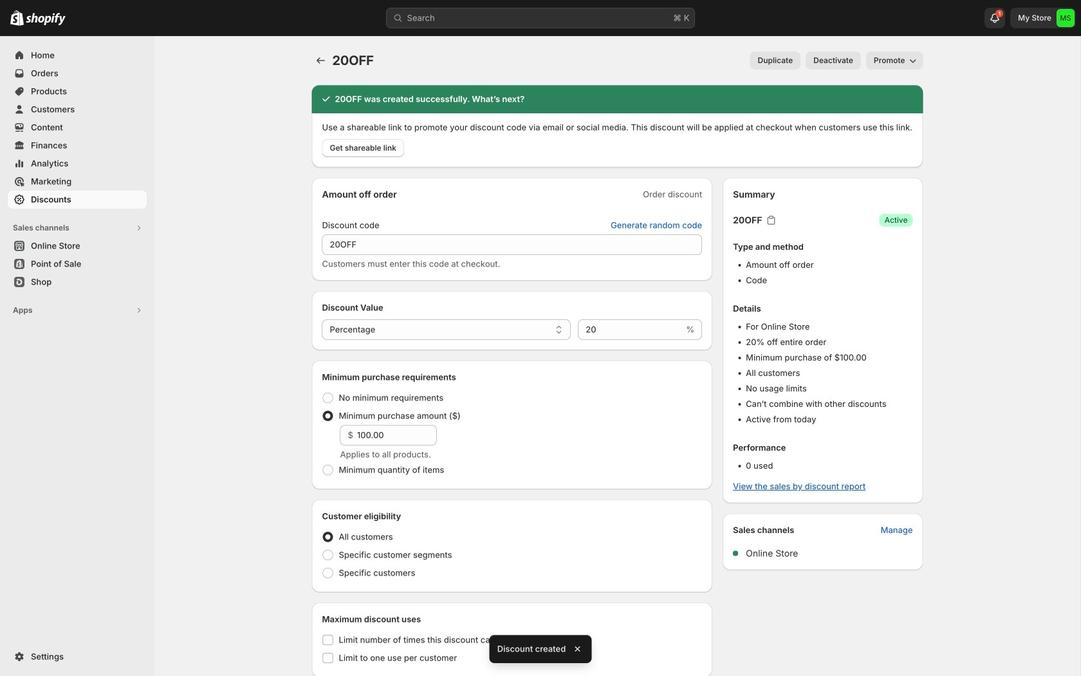 Task type: locate. For each thing, give the bounding box(es) containing it.
None text field
[[322, 234, 703, 255]]

shopify image
[[10, 10, 24, 26]]

None text field
[[578, 319, 684, 340]]

my store image
[[1057, 9, 1075, 27]]



Task type: describe. For each thing, give the bounding box(es) containing it.
shopify image
[[26, 13, 66, 26]]

0.00 text field
[[357, 425, 437, 446]]



Task type: vqa. For each thing, say whether or not it's contained in the screenshot.
the Pagination element
no



